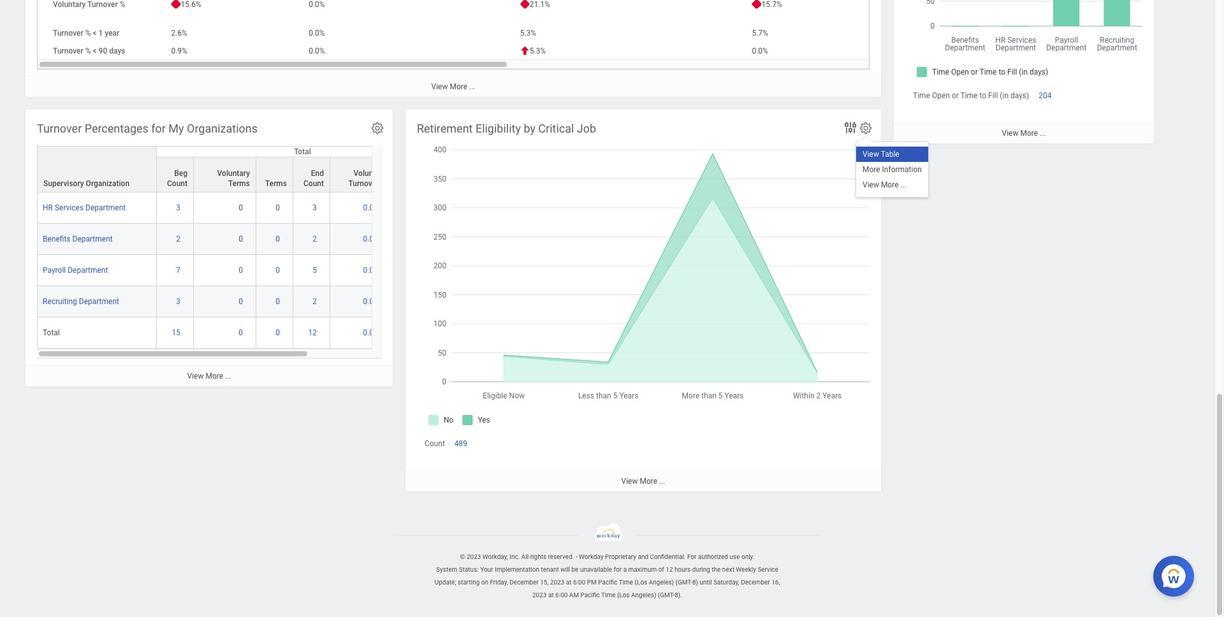 Task type: describe. For each thing, give the bounding box(es) containing it.
% left 90
[[85, 47, 91, 56]]

hr services department link
[[43, 201, 126, 212]]

reserved.
[[548, 554, 574, 561]]

update;
[[435, 579, 456, 586]]

0 vertical spatial (los
[[635, 579, 647, 586]]

1 vertical spatial at
[[548, 592, 554, 599]]

voluntary turnover % image for recruiting department
[[335, 297, 387, 307]]

voluntary turnover % inside popup button
[[349, 169, 386, 188]]

turnover % < 90 days
[[53, 47, 125, 56]]

turnover for turnover percentages for my organizations
[[37, 122, 82, 135]]

only.
[[742, 554, 755, 561]]

1 vertical spatial pacific
[[581, 592, 600, 599]]

all
[[522, 554, 529, 561]]

1 vertical spatial 6:00
[[556, 592, 568, 599]]

unavailable
[[580, 566, 612, 573]]

hours
[[675, 566, 691, 573]]

3 button for 3
[[176, 203, 182, 213]]

supervisory organization column header
[[37, 146, 157, 193]]

information
[[882, 165, 922, 174]]

489 button
[[455, 439, 469, 449]]

row containing payroll department
[[37, 255, 449, 286]]

total button
[[157, 147, 448, 157]]

rights
[[530, 554, 547, 561]]

< for 1
[[93, 29, 97, 38]]

during
[[692, 566, 710, 573]]

... inside global support organization health element
[[469, 82, 475, 91]]

turnover % < 1 year
[[53, 29, 119, 38]]

confidential.
[[650, 554, 686, 561]]

starting
[[458, 579, 480, 586]]

saturday,
[[714, 579, 740, 586]]

8).
[[675, 592, 682, 599]]

5 button
[[313, 265, 319, 276]]

view more ... inside global support organization health element
[[431, 82, 475, 91]]

... inside option
[[901, 181, 907, 190]]

benefits
[[43, 235, 71, 244]]

beg count column header
[[157, 147, 194, 193]]

global support organization health element
[[26, 0, 1224, 97]]

view more ... link inside global support organization health element
[[26, 76, 881, 97]]

2 button up 7
[[176, 234, 182, 244]]

voluntary terms column header
[[194, 147, 256, 193]]

view inside "turnover percentages for my organizations" element
[[187, 372, 204, 381]]

1 row from the top
[[37, 146, 449, 193]]

8)
[[693, 579, 698, 586]]

tenant
[[541, 566, 559, 573]]

... inside retirement eligibility by critical job 'element'
[[659, 477, 665, 486]]

proprietary
[[605, 554, 636, 561]]

use
[[730, 554, 740, 561]]

voluntary turnover % image for payroll department
[[335, 265, 387, 276]]

90
[[99, 47, 107, 56]]

the
[[712, 566, 721, 573]]

voluntary turnover % inside global support organization health element
[[53, 0, 125, 9]]

< for 90
[[93, 47, 97, 56]]

hr services department
[[43, 204, 126, 212]]

view more ... inside "turnover percentages for my organizations" element
[[187, 372, 231, 381]]

recruiting
[[43, 297, 77, 306]]

7
[[176, 266, 180, 275]]

3 for 2
[[176, 297, 180, 306]]

view table
[[863, 150, 900, 159]]

-
[[576, 554, 578, 561]]

terms inside voluntary terms
[[228, 179, 250, 188]]

1 vertical spatial 5.3%
[[530, 47, 546, 56]]

time right the or
[[961, 91, 978, 100]]

1 december from the left
[[510, 579, 539, 586]]

inc.
[[510, 554, 520, 561]]

view more ... inside option
[[863, 181, 907, 190]]

5
[[313, 266, 317, 275]]

voluntary terms button
[[194, 158, 256, 192]]

voluntary for voluntary terms "popup button"
[[217, 169, 250, 178]]

voluntary for voluntary turnover % popup button
[[354, 169, 386, 178]]

% left 1
[[85, 29, 91, 38]]

terms column header
[[256, 147, 293, 193]]

15
[[172, 329, 180, 337]]

turnover percentages for my organizations
[[37, 122, 258, 135]]

489
[[455, 439, 467, 448]]

table
[[881, 150, 900, 159]]

more information option
[[856, 162, 929, 177]]

more information
[[863, 165, 922, 174]]

time down "unavailable"
[[601, 592, 616, 599]]

authorized
[[698, 554, 728, 561]]

benefits department
[[43, 235, 113, 244]]

your
[[480, 566, 493, 573]]

view more ... inside average time to fill positions 'element'
[[1002, 129, 1046, 138]]

0 vertical spatial angeles)
[[649, 579, 674, 586]]

days
[[109, 47, 125, 56]]

view more ... inside retirement eligibility by critical job 'element'
[[621, 477, 665, 486]]

organization
[[86, 179, 130, 188]]

end
[[311, 169, 324, 178]]

payroll department
[[43, 266, 108, 275]]

15.6%
[[181, 0, 201, 9]]

count inside retirement eligibility by critical job 'element'
[[425, 439, 445, 448]]

for inside © 2023 workday, inc. all rights reserved. - workday proprietary and confidential. for authorized use only. system status: your implementation tenant will be unavailable for a maximum of 12 hours during the next weekly service update; starting on friday, december 15, 2023 at 6:00 pm pacific time (los angeles) (gmt-8) until saturday, december 16, 2023 at 6:00 am pacific time (los angeles) (gmt-8).
[[614, 566, 622, 573]]

fill
[[989, 91, 998, 100]]

recruiting department
[[43, 297, 119, 306]]

more inside retirement eligibility by critical job 'element'
[[640, 477, 658, 486]]

0 vertical spatial 2023
[[467, 554, 481, 561]]

of
[[659, 566, 664, 573]]

department down organization
[[86, 204, 126, 212]]

2 button for 2
[[313, 234, 319, 244]]

total inside popup button
[[294, 147, 311, 156]]

critical
[[538, 122, 574, 135]]

% up "days"
[[120, 0, 125, 9]]

am
[[569, 592, 579, 599]]

eligibility
[[476, 122, 521, 135]]

voluntary turnover % image for benefits department
[[335, 234, 387, 244]]

supervisory organization
[[43, 179, 130, 188]]

©
[[460, 554, 465, 561]]

15,
[[540, 579, 549, 586]]

12 button
[[308, 328, 319, 338]]

0 horizontal spatial (gmt-
[[658, 592, 675, 599]]

or
[[952, 91, 959, 100]]

row containing hr services department
[[37, 193, 449, 224]]

5 voluntary turnover % image from the top
[[335, 328, 387, 338]]

voluntary terms
[[217, 169, 250, 188]]

... inside "turnover percentages for my organizations" element
[[225, 372, 231, 381]]

row containing beg count
[[37, 147, 449, 193]]

count for beg
[[167, 179, 187, 188]]

supervisory organization button
[[38, 147, 156, 192]]

© 2023 workday, inc. all rights reserved. - workday proprietary and confidential. for authorized use only. system status: your implementation tenant will be unavailable for a maximum of 12 hours during the next weekly service update; starting on friday, december 15, 2023 at 6:00 pm pacific time (los angeles) (gmt-8) until saturday, december 16, 2023 at 6:00 am pacific time (los angeles) (gmt-8).
[[435, 554, 780, 599]]

12 inside button
[[308, 329, 317, 337]]

friday,
[[490, 579, 508, 586]]

average time to fill positions element
[[894, 0, 1154, 144]]

benefits department link
[[43, 232, 113, 244]]

time down a
[[619, 579, 633, 586]]

end count
[[304, 169, 324, 188]]

total element
[[43, 326, 60, 337]]

hr
[[43, 204, 53, 212]]

0.9%
[[171, 47, 187, 56]]

turnover for turnover % < 1 year
[[53, 29, 83, 38]]

end count column header
[[293, 147, 330, 193]]

status:
[[459, 566, 479, 573]]

beg count button
[[157, 158, 193, 192]]

count for end
[[304, 179, 324, 188]]

204 button
[[1039, 91, 1054, 101]]

1 vertical spatial total
[[43, 329, 60, 337]]

beg
[[174, 169, 187, 178]]

retirement
[[417, 122, 473, 135]]

supervisory
[[43, 179, 84, 188]]

0 vertical spatial pacific
[[598, 579, 618, 586]]

by
[[524, 122, 536, 135]]

0.0% for turnover % < 90 days
[[309, 47, 325, 56]]

15 button
[[172, 328, 182, 338]]

1
[[99, 29, 103, 38]]



Task type: locate. For each thing, give the bounding box(es) containing it.
12 down 5 at the top of page
[[308, 329, 317, 337]]

terms left terms popup button
[[228, 179, 250, 188]]

turnover up supervisory
[[37, 122, 82, 135]]

0 vertical spatial <
[[93, 29, 97, 38]]

more inside global support organization health element
[[450, 82, 467, 91]]

2023 right © at left
[[467, 554, 481, 561]]

2 down 5 button
[[313, 297, 317, 306]]

1 vertical spatial voluntary turnover %
[[349, 169, 386, 188]]

0 vertical spatial (gmt-
[[676, 579, 693, 586]]

1 vertical spatial angeles)
[[631, 592, 656, 599]]

1 voluntary turnover % image from the top
[[335, 203, 387, 213]]

2 row from the top
[[37, 147, 449, 193]]

terms left end count popup button
[[265, 179, 287, 188]]

view inside global support organization health element
[[431, 82, 448, 91]]

12 right of
[[666, 566, 673, 573]]

1 horizontal spatial for
[[614, 566, 622, 573]]

for inside "turnover percentages for my organizations" element
[[151, 122, 166, 135]]

2 voluntary turnover % image from the top
[[335, 234, 387, 244]]

6:00
[[573, 579, 586, 586], [556, 592, 568, 599]]

1 vertical spatial 12
[[666, 566, 673, 573]]

recruiting department link
[[43, 295, 119, 306]]

4 voluntary turnover % image from the top
[[335, 297, 387, 307]]

0 vertical spatial 5.3%
[[520, 29, 536, 38]]

maximum
[[629, 566, 657, 573]]

at down 15,
[[548, 592, 554, 599]]

0 horizontal spatial 2023
[[467, 554, 481, 561]]

open
[[932, 91, 950, 100]]

2 for 2
[[313, 235, 317, 244]]

0 horizontal spatial 12
[[308, 329, 317, 337]]

% inside voluntary turnover %
[[381, 179, 386, 188]]

3
[[176, 204, 180, 212], [313, 204, 317, 212], [176, 297, 180, 306]]

2 december from the left
[[741, 579, 770, 586]]

0 vertical spatial total
[[294, 147, 311, 156]]

retirement eligibility by critical job element
[[406, 110, 881, 492]]

1 vertical spatial <
[[93, 47, 97, 56]]

department right recruiting
[[79, 297, 119, 306]]

3 row from the top
[[37, 193, 449, 224]]

voluntary turnover % up turnover % < 1 year
[[53, 0, 125, 9]]

0 horizontal spatial for
[[151, 122, 166, 135]]

12 inside © 2023 workday, inc. all rights reserved. - workday proprietary and confidential. for authorized use only. system status: your implementation tenant will be unavailable for a maximum of 12 hours during the next weekly service update; starting on friday, december 15, 2023 at 6:00 pm pacific time (los angeles) (gmt-8) until saturday, december 16, 2023 at 6:00 am pacific time (los angeles) (gmt-8).
[[666, 566, 673, 573]]

1 horizontal spatial total
[[294, 147, 311, 156]]

row containing benefits department
[[37, 224, 449, 255]]

configure and view chart data image
[[843, 120, 858, 135]]

and
[[638, 554, 649, 561]]

configure retirement eligibility by critical job image
[[859, 121, 873, 135]]

...
[[469, 82, 475, 91], [1040, 129, 1046, 138], [901, 181, 907, 190], [225, 372, 231, 381], [659, 477, 665, 486]]

angeles) down of
[[649, 579, 674, 586]]

voluntary
[[53, 0, 86, 9], [217, 169, 250, 178], [354, 169, 386, 178]]

december down implementation at the bottom left of the page
[[510, 579, 539, 586]]

department for benefits department
[[72, 235, 113, 244]]

0 button
[[239, 203, 245, 213], [276, 203, 282, 213], [239, 234, 245, 244], [276, 234, 282, 244], [239, 265, 245, 276], [276, 265, 282, 276], [239, 297, 245, 307], [276, 297, 282, 307], [239, 328, 245, 338], [276, 328, 282, 338]]

0 vertical spatial 6:00
[[573, 579, 586, 586]]

0 horizontal spatial count
[[167, 179, 187, 188]]

6 row from the top
[[37, 286, 449, 318]]

(in
[[1000, 91, 1009, 100]]

2.6%
[[171, 29, 187, 38]]

my
[[169, 122, 184, 135]]

1 horizontal spatial (los
[[635, 579, 647, 586]]

2
[[176, 235, 180, 244], [313, 235, 317, 244], [313, 297, 317, 306]]

implementation
[[495, 566, 540, 573]]

organizations
[[187, 122, 258, 135]]

1 horizontal spatial terms
[[265, 179, 287, 188]]

3 down end count
[[313, 204, 317, 212]]

1 horizontal spatial 12
[[666, 566, 673, 573]]

(los down maximum
[[635, 579, 647, 586]]

0 vertical spatial voluntary turnover %
[[53, 0, 125, 9]]

view table option
[[856, 147, 929, 162]]

to
[[980, 91, 987, 100]]

workday,
[[483, 554, 508, 561]]

3 button down beg count
[[176, 203, 182, 213]]

1 horizontal spatial 6:00
[[573, 579, 586, 586]]

a
[[623, 566, 627, 573]]

count left 489
[[425, 439, 445, 448]]

end count button
[[293, 158, 330, 192]]

... inside average time to fill positions 'element'
[[1040, 129, 1046, 138]]

view more ... option
[[856, 177, 929, 193]]

15.7%
[[762, 0, 782, 9]]

until
[[700, 579, 712, 586]]

2 up 7
[[176, 235, 180, 244]]

system
[[436, 566, 457, 573]]

%
[[120, 0, 125, 9], [85, 29, 91, 38], [85, 47, 91, 56], [381, 179, 386, 188]]

view inside average time to fill positions 'element'
[[1002, 129, 1019, 138]]

department for payroll department
[[68, 266, 108, 275]]

at down the will
[[566, 579, 572, 586]]

2 for 3
[[313, 297, 317, 306]]

pacific
[[598, 579, 618, 586], [581, 592, 600, 599]]

2 < from the top
[[93, 47, 97, 56]]

for left "my"
[[151, 122, 166, 135]]

turnover inside popup button
[[349, 179, 379, 188]]

job
[[577, 122, 596, 135]]

services
[[55, 204, 84, 212]]

total down recruiting
[[43, 329, 60, 337]]

angeles) down maximum
[[631, 592, 656, 599]]

(gmt- down of
[[658, 592, 675, 599]]

voluntary turnover % image for hr services department
[[335, 203, 387, 213]]

more inside average time to fill positions 'element'
[[1021, 129, 1038, 138]]

(los
[[635, 579, 647, 586], [617, 592, 630, 599]]

1 vertical spatial for
[[614, 566, 622, 573]]

will
[[561, 566, 570, 573]]

for left a
[[614, 566, 622, 573]]

7 row from the top
[[37, 318, 449, 349]]

angeles)
[[649, 579, 674, 586], [631, 592, 656, 599]]

0 horizontal spatial voluntary
[[53, 0, 86, 9]]

voluntary inside popup button
[[354, 169, 386, 178]]

payroll department link
[[43, 263, 108, 275]]

voluntary turnover % right end
[[349, 169, 386, 188]]

2 terms from the left
[[265, 179, 287, 188]]

voluntary turnover % image
[[335, 203, 387, 213], [335, 234, 387, 244], [335, 265, 387, 276], [335, 297, 387, 307], [335, 328, 387, 338]]

department for recruiting department
[[79, 297, 119, 306]]

6:00 left am
[[556, 592, 568, 599]]

time left open
[[913, 91, 930, 100]]

1 vertical spatial (los
[[617, 592, 630, 599]]

1 < from the top
[[93, 29, 97, 38]]

5.3%
[[520, 29, 536, 38], [530, 47, 546, 56]]

0 horizontal spatial (los
[[617, 592, 630, 599]]

0 vertical spatial at
[[566, 579, 572, 586]]

2 button up 5 at the top of page
[[313, 234, 319, 244]]

pacific right pm
[[598, 579, 618, 586]]

6:00 left pm
[[573, 579, 586, 586]]

voluntary turnover % button
[[330, 158, 392, 192]]

2023 down 15,
[[533, 592, 547, 599]]

1 horizontal spatial december
[[741, 579, 770, 586]]

voluntary inside global support organization health element
[[53, 0, 86, 9]]

1 terms from the left
[[228, 179, 250, 188]]

1 horizontal spatial (gmt-
[[676, 579, 693, 586]]

0.0% for turnover % < 1 year
[[309, 29, 325, 38]]

for
[[151, 122, 166, 135], [614, 566, 622, 573]]

0 horizontal spatial at
[[548, 592, 554, 599]]

3 down beg count
[[176, 204, 180, 212]]

0 vertical spatial for
[[151, 122, 166, 135]]

workday
[[579, 554, 604, 561]]

view more ...
[[431, 82, 475, 91], [1002, 129, 1046, 138], [863, 181, 907, 190], [187, 372, 231, 381], [621, 477, 665, 486]]

for
[[687, 554, 697, 561]]

< left 1
[[93, 29, 97, 38]]

total up end count popup button
[[294, 147, 311, 156]]

turnover up turnover % < 90 days
[[53, 29, 83, 38]]

0 horizontal spatial terms
[[228, 179, 250, 188]]

voluntary left terms popup button
[[217, 169, 250, 178]]

at
[[566, 579, 572, 586], [548, 592, 554, 599]]

department up recruiting department link on the left of the page
[[68, 266, 108, 275]]

< left 90
[[93, 47, 97, 56]]

3 button for 2
[[176, 297, 182, 307]]

21.1%
[[530, 0, 550, 9]]

terms button
[[256, 158, 293, 192]]

turnover for turnover % < 90 days
[[53, 47, 83, 56]]

department down hr services department
[[72, 235, 113, 244]]

footer
[[0, 524, 1215, 602]]

2 button down 5 button
[[313, 297, 319, 307]]

next
[[722, 566, 735, 573]]

(gmt- down hours
[[676, 579, 693, 586]]

3 voluntary turnover % image from the top
[[335, 265, 387, 276]]

year
[[105, 29, 119, 38]]

beg count
[[167, 169, 187, 188]]

3 button down end count
[[313, 203, 319, 213]]

count down beg
[[167, 179, 187, 188]]

2023
[[467, 554, 481, 561], [550, 579, 565, 586], [533, 592, 547, 599]]

pacific down pm
[[581, 592, 600, 599]]

footer containing © 2023 workday, inc. all rights reserved. - workday proprietary and confidential. for authorized use only. system status: your implementation tenant will be unavailable for a maximum of 12 hours during the next weekly service update; starting on friday, december 15, 2023 at 6:00 pm pacific time (los angeles) (gmt-8) until saturday, december 16, 2023 at 6:00 am pacific time (los angeles) (gmt-8).
[[0, 524, 1215, 602]]

count down end
[[304, 179, 324, 188]]

2 button
[[176, 234, 182, 244], [313, 234, 319, 244], [313, 297, 319, 307]]

3 button down 7 button
[[176, 297, 182, 307]]

5 row from the top
[[37, 255, 449, 286]]

terms inside popup button
[[265, 179, 287, 188]]

3 for 3
[[176, 204, 180, 212]]

1 horizontal spatial voluntary turnover %
[[349, 169, 386, 188]]

department inside 'link'
[[72, 235, 113, 244]]

2 horizontal spatial count
[[425, 439, 445, 448]]

0 horizontal spatial december
[[510, 579, 539, 586]]

payroll
[[43, 266, 66, 275]]

more inside "turnover percentages for my organizations" element
[[206, 372, 223, 381]]

configure retirement eligibility by critical job list box
[[856, 147, 929, 193]]

0 horizontal spatial voluntary turnover %
[[53, 0, 125, 9]]

2 up 5 at the top of page
[[313, 235, 317, 244]]

december down weekly
[[741, 579, 770, 586]]

on
[[481, 579, 489, 586]]

0 horizontal spatial 6:00
[[556, 592, 568, 599]]

2 vertical spatial 2023
[[533, 592, 547, 599]]

count inside popup button
[[304, 179, 324, 188]]

days)
[[1011, 91, 1029, 100]]

1 horizontal spatial at
[[566, 579, 572, 586]]

configure turnover percentages for my organizations image
[[371, 121, 385, 135]]

turnover
[[87, 0, 118, 9], [53, 29, 83, 38], [53, 47, 83, 56], [37, 122, 82, 135], [349, 179, 379, 188]]

0.0% for voluntary turnover %
[[309, 0, 325, 9]]

service
[[758, 566, 779, 573]]

retirement eligibility by critical job
[[417, 122, 596, 135]]

(gmt-
[[676, 579, 693, 586], [658, 592, 675, 599]]

voluntary down configure turnover percentages for my organizations icon
[[354, 169, 386, 178]]

view inside retirement eligibility by critical job 'element'
[[621, 477, 638, 486]]

0.0%
[[309, 0, 325, 9], [309, 29, 325, 38], [309, 47, 325, 56], [752, 47, 768, 56]]

percentages
[[85, 122, 149, 135]]

(los down a
[[617, 592, 630, 599]]

204
[[1039, 91, 1052, 100]]

% down configure turnover percentages for my organizations icon
[[381, 179, 386, 188]]

voluntary inside "popup button"
[[217, 169, 250, 178]]

0 horizontal spatial total
[[43, 329, 60, 337]]

count inside popup button
[[167, 179, 187, 188]]

2 button for 3
[[313, 297, 319, 307]]

3 down 7 button
[[176, 297, 180, 306]]

turnover down turnover % < 1 year
[[53, 47, 83, 56]]

turnover right end count
[[349, 179, 379, 188]]

1 vertical spatial (gmt-
[[658, 592, 675, 599]]

1 vertical spatial 2023
[[550, 579, 565, 586]]

4 row from the top
[[37, 224, 449, 255]]

row containing recruiting department
[[37, 286, 449, 318]]

0 vertical spatial 12
[[308, 329, 317, 337]]

2 horizontal spatial voluntary
[[354, 169, 386, 178]]

1 horizontal spatial count
[[304, 179, 324, 188]]

row
[[37, 146, 449, 193], [37, 147, 449, 193], [37, 193, 449, 224], [37, 224, 449, 255], [37, 255, 449, 286], [37, 286, 449, 318], [37, 318, 449, 349]]

terms
[[228, 179, 250, 188], [265, 179, 287, 188]]

5.7%
[[752, 29, 768, 38]]

2023 right 15,
[[550, 579, 565, 586]]

pm
[[587, 579, 597, 586]]

turnover up 1
[[87, 0, 118, 9]]

voluntary up turnover % < 1 year
[[53, 0, 86, 9]]

more
[[450, 82, 467, 91], [1021, 129, 1038, 138], [863, 165, 881, 174], [881, 181, 899, 190], [206, 372, 223, 381], [640, 477, 658, 486]]

1 horizontal spatial 2023
[[533, 592, 547, 599]]

2 horizontal spatial 2023
[[550, 579, 565, 586]]

turnover percentages for my organizations element
[[26, 110, 449, 387]]

1 horizontal spatial voluntary
[[217, 169, 250, 178]]



Task type: vqa. For each thing, say whether or not it's contained in the screenshot.
View in the turnover percentages for my organizations element
yes



